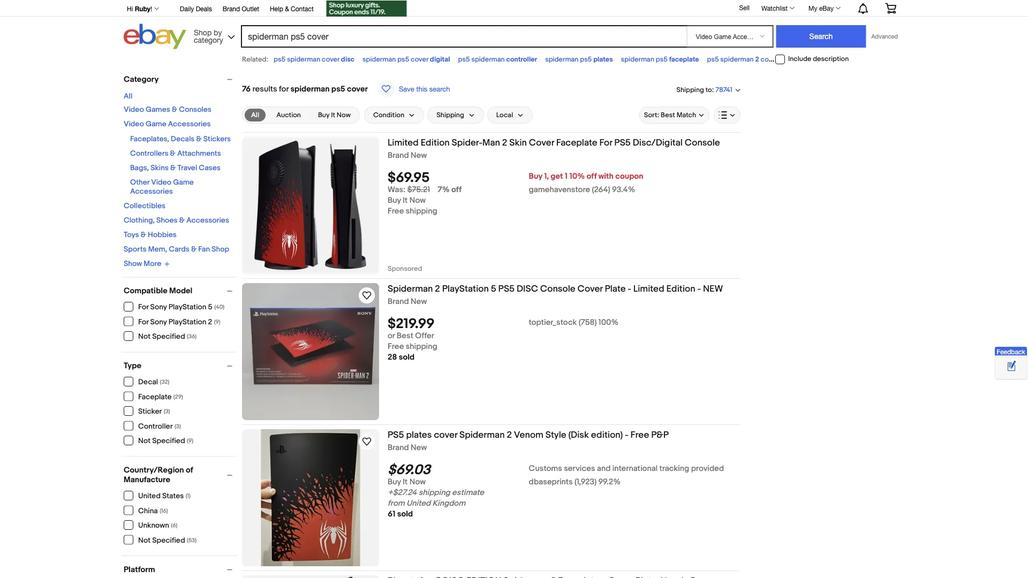 Task type: vqa. For each thing, say whether or not it's contained in the screenshot.
the shipping for Offer
yes



Task type: locate. For each thing, give the bounding box(es) containing it.
0 horizontal spatial ps5
[[388, 429, 404, 441]]

5 inside spiderman 2 playstation 5 ps5 disc console cover plate - limited edition - new brand new
[[491, 283, 496, 294]]

0 vertical spatial (9)
[[214, 319, 220, 326]]

limited edition spider-man 2 skin cover faceplate for ps5 disc/digital console heading
[[388, 137, 720, 148]]

cover left plate
[[577, 283, 603, 294]]

shipping down search
[[436, 111, 464, 119]]

edition inside spiderman 2 playstation 5 ps5 disc console cover plate - limited edition - new brand new
[[666, 283, 695, 294]]

ps5
[[614, 137, 631, 148], [498, 283, 515, 294], [388, 429, 404, 441]]

not up type
[[138, 332, 151, 341]]

& left fan
[[191, 245, 197, 254]]

0 horizontal spatial spiderman
[[388, 283, 433, 294]]

0 vertical spatial cover
[[529, 137, 554, 148]]

shipping to : 78741
[[676, 86, 732, 94]]

get
[[551, 172, 563, 181]]

2 specified from the top
[[152, 437, 185, 446]]

model
[[169, 286, 192, 296]]

$75.21
[[407, 185, 430, 195]]

1 sony from the top
[[150, 303, 167, 312]]

free inside gamehavenstore (264) 93.4% buy it now free shipping
[[388, 207, 404, 216]]

faceplate (29)
[[138, 392, 183, 402]]

video down skins
[[151, 178, 171, 187]]

buy 1, get 1 10% off with coupon
[[529, 172, 643, 181]]

shipping inside gamehavenstore (264) 93.4% buy it now free shipping
[[406, 207, 437, 216]]

watch ps5 plates  cover spiderman 2 venom style (disk edition) - free p&p image
[[360, 435, 373, 448]]

1 vertical spatial spiderman
[[459, 429, 505, 441]]

0 vertical spatial faceplate
[[556, 137, 597, 148]]

shipping down offer
[[406, 342, 437, 352]]

1 horizontal spatial (9)
[[214, 319, 220, 326]]

cover right skin
[[529, 137, 554, 148]]

other
[[130, 178, 149, 187]]

0 vertical spatial all
[[124, 92, 132, 101]]

united down +$27.24
[[406, 499, 431, 508]]

sold right 61
[[397, 510, 413, 519]]

now up +$27.24
[[409, 477, 426, 487]]

spiderman down search for anything text box
[[471, 55, 505, 63]]

shipping
[[676, 86, 704, 94], [436, 111, 464, 119]]

daily deals
[[180, 5, 212, 12]]

1 vertical spatial console
[[540, 283, 575, 294]]

this
[[416, 85, 427, 93]]

hi
[[127, 5, 133, 12]]

(9) up the of
[[187, 438, 193, 445]]

off
[[587, 172, 597, 181], [451, 185, 462, 195]]

0 horizontal spatial shipping
[[436, 111, 464, 119]]

2 vertical spatial ps5
[[388, 429, 404, 441]]

buy it now
[[318, 111, 351, 119]]

off right 7%
[[451, 185, 462, 195]]

0 horizontal spatial cover
[[529, 137, 554, 148]]

0 vertical spatial sony
[[150, 303, 167, 312]]

0 vertical spatial video
[[124, 105, 144, 114]]

7%
[[438, 185, 450, 195]]

shop right fan
[[212, 245, 229, 254]]

& right toys
[[141, 231, 146, 240]]

your shopping cart image
[[885, 3, 897, 14]]

spiderman right disc
[[363, 55, 396, 63]]

include description
[[788, 55, 849, 63]]

1 vertical spatial (9)
[[187, 438, 193, 445]]

best right sort:
[[661, 111, 675, 119]]

2 new from the top
[[411, 297, 427, 307]]

shop left by in the top of the page
[[194, 28, 212, 37]]

console right disc
[[540, 283, 575, 294]]

(9) inside not specified (9)
[[187, 438, 193, 445]]

now down $75.21 at top
[[409, 196, 426, 205]]

travel
[[177, 164, 197, 173]]

0 vertical spatial limited
[[388, 137, 419, 148]]

bags,
[[130, 164, 149, 173]]

country/region
[[124, 466, 184, 475]]

- left new on the right of the page
[[697, 283, 701, 294]]

1 vertical spatial (3)
[[174, 423, 181, 430]]

none submit inside shop by category 'banner'
[[776, 25, 866, 48]]

now
[[337, 111, 351, 119], [409, 196, 426, 205], [409, 477, 426, 487]]

free down was:
[[388, 207, 404, 216]]

sell
[[739, 4, 750, 11]]

cover inside ps5 plates  cover spiderman 2 venom style (disk edition) - free p&p brand new
[[434, 429, 457, 441]]

!
[[150, 5, 152, 12]]

buy inside gamehavenstore (264) 93.4% buy it now free shipping
[[388, 196, 401, 205]]

toptier_stock (758) 100% or best offer free shipping 28 sold
[[388, 318, 618, 362]]

ebay
[[819, 4, 834, 12]]

3 specified from the top
[[152, 536, 185, 545]]

sold right 28
[[399, 353, 414, 362]]

gamehavenstore
[[529, 185, 590, 195]]

best right 'or'
[[397, 331, 413, 341]]

2 vertical spatial free
[[631, 429, 649, 441]]

0 horizontal spatial plates
[[406, 429, 432, 441]]

all down the category
[[124, 92, 132, 101]]

1 horizontal spatial 5
[[491, 283, 496, 294]]

it down was: $75.21
[[403, 196, 408, 205]]

specified down for sony playstation 2 (9)
[[152, 332, 185, 341]]

cover inside spiderman 2 playstation 5 ps5 disc console cover plate - limited edition - new brand new
[[577, 283, 603, 294]]

& up video game accessories
[[172, 105, 177, 114]]

ps5 inside spiderman 2 playstation 5 ps5 disc console cover plate - limited edition - new brand new
[[498, 283, 515, 294]]

it
[[331, 111, 335, 119], [403, 196, 408, 205], [403, 477, 408, 487]]

free left p&p
[[631, 429, 649, 441]]

2 vertical spatial new
[[411, 443, 427, 453]]

off left with
[[587, 172, 597, 181]]

shipping down $75.21 at top
[[406, 207, 437, 216]]

1 vertical spatial limited
[[633, 283, 664, 294]]

& right help at the top of the page
[[285, 5, 289, 12]]

1 horizontal spatial all
[[251, 111, 259, 119]]

my
[[809, 4, 817, 12]]

2 sony from the top
[[150, 318, 167, 327]]

0 horizontal spatial (9)
[[187, 438, 193, 445]]

free up 28
[[388, 342, 404, 352]]

buy down was:
[[388, 196, 401, 205]]

plates
[[593, 55, 613, 63], [406, 429, 432, 441]]

playstation for (9)
[[169, 318, 206, 327]]

(3) down faceplate (29)
[[164, 408, 170, 415]]

new inside ps5 plates  cover spiderman 2 venom style (disk edition) - free p&p brand new
[[411, 443, 427, 453]]

+$27.24
[[388, 488, 417, 498]]

brand left outlet
[[223, 5, 240, 12]]

auction link
[[270, 109, 307, 122]]

new up $69.95
[[411, 151, 427, 160]]

ps5 up coupon
[[614, 137, 631, 148]]

account navigation
[[121, 0, 904, 18]]

5
[[491, 283, 496, 294], [208, 303, 212, 312]]

2 not from the top
[[138, 437, 151, 446]]

man
[[482, 137, 500, 148]]

0 vertical spatial best
[[661, 111, 675, 119]]

0 horizontal spatial 5
[[208, 303, 212, 312]]

ps5 plates  cover spiderman 2 venom style (disk edition) - free p&p link
[[388, 429, 740, 443]]

console inside limited edition spider-man 2 skin cover faceplate for ps5 disc/digital console brand new
[[685, 137, 720, 148]]

1 vertical spatial all
[[251, 111, 259, 119]]

game down games
[[146, 120, 166, 129]]

for for for sony playstation 2
[[138, 318, 149, 327]]

2 vertical spatial it
[[403, 477, 408, 487]]

2 vertical spatial not
[[138, 536, 151, 545]]

1 vertical spatial for
[[138, 303, 149, 312]]

0 horizontal spatial limited
[[388, 137, 419, 148]]

2 vertical spatial specified
[[152, 536, 185, 545]]

cases
[[199, 164, 221, 173]]

0 vertical spatial for
[[599, 137, 612, 148]]

1 vertical spatial specified
[[152, 437, 185, 446]]

cover inside limited edition spider-man 2 skin cover faceplate for ps5 disc/digital console brand new
[[529, 137, 554, 148]]

1 vertical spatial edition
[[666, 283, 695, 294]]

1 horizontal spatial edition
[[666, 283, 695, 294]]

spiderman ps5 faceplate
[[621, 55, 699, 63]]

2 vertical spatial now
[[409, 477, 426, 487]]

1 vertical spatial ps5
[[498, 283, 515, 294]]

heading
[[388, 576, 706, 578]]

0 vertical spatial (3)
[[164, 408, 170, 415]]

1 vertical spatial not
[[138, 437, 151, 446]]

1 vertical spatial new
[[411, 297, 427, 307]]

united states (1)
[[138, 492, 191, 501]]

all link down 76
[[245, 109, 266, 122]]

1 vertical spatial it
[[403, 196, 408, 205]]

cover for ps5 spiderman cover disc
[[322, 55, 339, 63]]

spiderman
[[388, 283, 433, 294], [459, 429, 505, 441]]

& inside account navigation
[[285, 5, 289, 12]]

(3) inside controller (3)
[[174, 423, 181, 430]]

sony down compatible model
[[150, 303, 167, 312]]

shipping up kingdom
[[419, 488, 450, 498]]

edition left new on the right of the page
[[666, 283, 695, 294]]

main content containing $69.95
[[242, 69, 740, 578]]

local button
[[487, 107, 533, 124]]

it inside customs services and international tracking provided buy it now
[[403, 477, 408, 487]]

compatible model
[[124, 286, 192, 296]]

my ebay
[[809, 4, 834, 12]]

0 vertical spatial not
[[138, 332, 151, 341]]

0 vertical spatial shipping
[[676, 86, 704, 94]]

0 vertical spatial shipping
[[406, 207, 437, 216]]

2 vertical spatial shipping
[[419, 488, 450, 498]]

for for for sony playstation 5
[[138, 303, 149, 312]]

1 vertical spatial sold
[[397, 510, 413, 519]]

- inside ps5 plates  cover spiderman 2 venom style (disk edition) - free p&p brand new
[[625, 429, 628, 441]]

not down unknown
[[138, 536, 151, 545]]

ps5 plates  cover spiderman 2 venom style (disk edition) - free p&p heading
[[388, 429, 669, 441]]

for up with
[[599, 137, 612, 148]]

playstation for ps5
[[442, 283, 489, 294]]

for up not specified (36)
[[138, 318, 149, 327]]

toys
[[124, 231, 139, 240]]

listing options selector. list view selected. image
[[719, 111, 736, 119]]

shipping inside toptier_stock (758) 100% or best offer free shipping 28 sold
[[406, 342, 437, 352]]

category button
[[124, 74, 237, 84]]

ps5 left disc
[[498, 283, 515, 294]]

0 vertical spatial playstation
[[442, 283, 489, 294]]

spiderman 2 playstation 5 ps5 disc console cover plate - limited edition - new image
[[242, 283, 379, 420]]

category
[[124, 74, 159, 84]]

None submit
[[776, 25, 866, 48]]

new
[[411, 151, 427, 160], [411, 297, 427, 307], [411, 443, 427, 453]]

it down the 76 results for spiderman ps5 cover
[[331, 111, 335, 119]]

video games & consoles link
[[124, 105, 211, 114]]

1 vertical spatial game
[[173, 178, 194, 187]]

0 vertical spatial 5
[[491, 283, 496, 294]]

accessories up fan
[[186, 216, 229, 225]]

specified for not specified (53)
[[152, 536, 185, 545]]

1 horizontal spatial limited
[[633, 283, 664, 294]]

ps5 right 'watch ps5 plates  cover spiderman 2 venom style (disk edition) - free p&p' image
[[388, 429, 404, 441]]

0 vertical spatial spiderman
[[388, 283, 433, 294]]

ps5 inside limited edition spider-man 2 skin cover faceplate for ps5 disc/digital console brand new
[[614, 137, 631, 148]]

1 vertical spatial off
[[451, 185, 462, 195]]

unknown
[[138, 521, 169, 530]]

0 vertical spatial console
[[685, 137, 720, 148]]

spiderman inside spiderman 2 playstation 5 ps5 disc console cover plate - limited edition - new brand new
[[388, 283, 433, 294]]

0 vertical spatial all link
[[124, 92, 132, 101]]

skins
[[151, 164, 169, 173]]

buy left 1,
[[529, 172, 542, 181]]

0 horizontal spatial edition
[[421, 137, 450, 148]]

1 horizontal spatial cover
[[577, 283, 603, 294]]

0 horizontal spatial all
[[124, 92, 132, 101]]

video for video game accessories
[[124, 120, 144, 129]]

cover for ps5 plates  cover spiderman 2 venom style (disk edition) - free p&p brand new
[[434, 429, 457, 441]]

buy inside customs services and international tracking provided buy it now
[[388, 477, 401, 487]]

3 new from the top
[[411, 443, 427, 453]]

tracking
[[659, 464, 689, 474]]

not down "controller" on the bottom of the page
[[138, 437, 151, 446]]

5 left (40)
[[208, 303, 212, 312]]

2 vertical spatial for
[[138, 318, 149, 327]]

(3) up not specified (9)
[[174, 423, 181, 430]]

specified down "(6)"
[[152, 536, 185, 545]]

0 vertical spatial free
[[388, 207, 404, 216]]

shipping left to
[[676, 86, 704, 94]]

(53)
[[187, 537, 197, 544]]

console down match
[[685, 137, 720, 148]]

brand inside spiderman 2 playstation 5 ps5 disc console cover plate - limited edition - new brand new
[[388, 297, 409, 307]]

shipping inside dbaseprints (1,923) 99.2% +$27.24 shipping estimate from united kingdom 61 sold
[[419, 488, 450, 498]]

0 horizontal spatial game
[[146, 120, 166, 129]]

1 vertical spatial best
[[397, 331, 413, 341]]

shop by category
[[194, 28, 223, 44]]

limited edition spider-man 2 skin cover faceplate for ps5 disc/digital console link
[[388, 137, 740, 151]]

offer
[[415, 331, 434, 341]]

shipping inside dropdown button
[[436, 111, 464, 119]]

buy up +$27.24
[[388, 477, 401, 487]]

fan
[[198, 245, 210, 254]]

1 horizontal spatial console
[[685, 137, 720, 148]]

1 horizontal spatial ps5
[[498, 283, 515, 294]]

0 horizontal spatial best
[[397, 331, 413, 341]]

brand inside account navigation
[[223, 5, 240, 12]]

1 new from the top
[[411, 151, 427, 160]]

2 horizontal spatial ps5
[[614, 137, 631, 148]]

- right plate
[[628, 283, 631, 294]]

shoes
[[156, 216, 178, 225]]

edition left spider-
[[421, 137, 450, 148]]

1 not from the top
[[138, 332, 151, 341]]

free
[[388, 207, 404, 216], [388, 342, 404, 352], [631, 429, 649, 441]]

1 horizontal spatial game
[[173, 178, 194, 187]]

ps5 plates  cover spiderman 2 venom style (disk edition) - free p&p image
[[261, 429, 360, 566]]

- right edition)
[[625, 429, 628, 441]]

spiderman left venom
[[459, 429, 505, 441]]

0 vertical spatial it
[[331, 111, 335, 119]]

0 horizontal spatial faceplate
[[138, 392, 172, 402]]

shop by category banner
[[121, 0, 904, 52]]

all down results
[[251, 111, 259, 119]]

0 vertical spatial sold
[[399, 353, 414, 362]]

it inside "buy it now" link
[[331, 111, 335, 119]]

new
[[703, 283, 723, 294]]

save this search
[[399, 85, 450, 93]]

sony up not specified (36)
[[150, 318, 167, 327]]

new up $69.03
[[411, 443, 427, 453]]

video left games
[[124, 105, 144, 114]]

help
[[270, 5, 283, 12]]

accessories up collectibles link
[[130, 187, 173, 196]]

1 specified from the top
[[152, 332, 185, 341]]

get the coupon image
[[326, 1, 407, 17]]

decal (32)
[[138, 378, 169, 387]]

(3) inside sticker (3)
[[164, 408, 170, 415]]

(6)
[[171, 522, 177, 529]]

0 vertical spatial shop
[[194, 28, 212, 37]]

free for or
[[388, 342, 404, 352]]

china
[[138, 507, 158, 516]]

free inside toptier_stock (758) 100% or best offer free shipping 28 sold
[[388, 342, 404, 352]]

all link down the category
[[124, 92, 132, 101]]

type button
[[124, 361, 237, 371]]

shipping button
[[427, 107, 484, 124]]

10%
[[569, 172, 585, 181]]

2 vertical spatial accessories
[[186, 216, 229, 225]]

search
[[429, 85, 450, 93]]

1 vertical spatial now
[[409, 196, 426, 205]]

1 vertical spatial accessories
[[130, 187, 173, 196]]

1 vertical spatial shipping
[[406, 342, 437, 352]]

accessories down consoles at the top
[[168, 120, 211, 129]]

1 horizontal spatial best
[[661, 111, 675, 119]]

playstation inside spiderman 2 playstation 5 ps5 disc console cover plate - limited edition - new brand new
[[442, 283, 489, 294]]

dbaseprints
[[529, 477, 573, 487]]

spiderman right for
[[290, 84, 330, 94]]

1 horizontal spatial off
[[587, 172, 597, 181]]

for down compatible
[[138, 303, 149, 312]]

video inside faceplates, decals & stickers controllers & attachments bags, skins & travel cases other video game accessories
[[151, 178, 171, 187]]

related:
[[242, 55, 268, 63]]

limited inside spiderman 2 playstation 5 ps5 disc console cover plate - limited edition - new brand new
[[633, 283, 664, 294]]

main content
[[242, 69, 740, 578]]

new up $219.99
[[411, 297, 427, 307]]

video up faceplates,
[[124, 120, 144, 129]]

spiderman up $219.99
[[388, 283, 433, 294]]

2 inside spiderman 2 playstation 5 ps5 disc console cover plate - limited edition - new brand new
[[435, 283, 440, 294]]

limited right plate
[[633, 283, 664, 294]]

1 vertical spatial shipping
[[436, 111, 464, 119]]

shop inside 'shop by category'
[[194, 28, 212, 37]]

2 inside ps5 plates  cover spiderman 2 venom style (disk edition) - free p&p brand new
[[507, 429, 512, 441]]

0 vertical spatial ps5
[[614, 137, 631, 148]]

brand inside ps5 plates  cover spiderman 2 venom style (disk edition) - free p&p brand new
[[388, 443, 409, 453]]

brand up $219.99
[[388, 297, 409, 307]]

1 vertical spatial sony
[[150, 318, 167, 327]]

brand up $69.03
[[388, 443, 409, 453]]

(9) down (40)
[[214, 319, 220, 326]]

2 vertical spatial video
[[151, 178, 171, 187]]

specified down controller (3)
[[152, 437, 185, 446]]

new inside limited edition spider-man 2 skin cover faceplate for ps5 disc/digital console brand new
[[411, 151, 427, 160]]

it up +$27.24
[[403, 477, 408, 487]]

1 vertical spatial cover
[[577, 283, 603, 294]]

plates inside ps5 plates  cover spiderman 2 venom style (disk edition) - free p&p brand new
[[406, 429, 432, 441]]

1,
[[544, 172, 549, 181]]

1 vertical spatial shop
[[212, 245, 229, 254]]

shipping inside shipping to : 78741
[[676, 86, 704, 94]]

1 vertical spatial playstation
[[169, 303, 206, 312]]

spiderman 2 playstation 5 ps5 disc console cover plate - limited edition - new heading
[[388, 283, 723, 294]]

best inside dropdown button
[[661, 111, 675, 119]]

3 not from the top
[[138, 536, 151, 545]]

1 vertical spatial video
[[124, 120, 144, 129]]

controller
[[138, 422, 173, 431]]

shop
[[194, 28, 212, 37], [212, 245, 229, 254]]

Search for anything text field
[[243, 26, 685, 47]]

0 vertical spatial accessories
[[168, 120, 211, 129]]

5 left disc
[[491, 283, 496, 294]]

spiderman
[[287, 55, 320, 63], [363, 55, 396, 63], [471, 55, 505, 63], [545, 55, 578, 63], [621, 55, 654, 63], [720, 55, 754, 63], [800, 55, 833, 63], [290, 84, 330, 94]]

now inside customs services and international tracking provided buy it now
[[409, 477, 426, 487]]

console inside spiderman 2 playstation 5 ps5 disc console cover plate - limited edition - new brand new
[[540, 283, 575, 294]]

faceplate up sticker (3)
[[138, 392, 172, 402]]

bags, skins & travel cases link
[[130, 164, 221, 173]]

1 horizontal spatial all link
[[245, 109, 266, 122]]

faceplate
[[669, 55, 699, 63]]

0 horizontal spatial console
[[540, 283, 575, 294]]

for
[[599, 137, 612, 148], [138, 303, 149, 312], [138, 318, 149, 327]]

for inside limited edition spider-man 2 skin cover faceplate for ps5 disc/digital console brand new
[[599, 137, 612, 148]]

0 vertical spatial specified
[[152, 332, 185, 341]]

limited down the condition dropdown button
[[388, 137, 419, 148]]

controllers
[[130, 149, 168, 158]]

category
[[194, 35, 223, 44]]

sony for for sony playstation 2
[[150, 318, 167, 327]]

united up china
[[138, 492, 161, 501]]

game down travel
[[173, 178, 194, 187]]

(disk
[[568, 429, 589, 441]]

accessories inside collectibles clothing, shoes & accessories toys & hobbies sports mem, cards & fan shop
[[186, 216, 229, 225]]

(3) for sticker
[[164, 408, 170, 415]]

0 vertical spatial new
[[411, 151, 427, 160]]

now left condition
[[337, 111, 351, 119]]

more
[[144, 259, 161, 269]]

limited edition spider-man 2 skin cover faceplate for ps5 disc/digital console image
[[242, 137, 379, 274]]

faceplate up 10%
[[556, 137, 597, 148]]

ps5 inside ps5 plates  cover spiderman 2 venom style (disk edition) - free p&p brand new
[[388, 429, 404, 441]]

1 vertical spatial 5
[[208, 303, 212, 312]]

specified for not specified (36)
[[152, 332, 185, 341]]

not specified (9)
[[138, 437, 193, 446]]

plate
[[605, 283, 626, 294]]

1 vertical spatial free
[[388, 342, 404, 352]]

dbaseprints (1,923) 99.2% +$27.24 shipping estimate from united kingdom 61 sold
[[388, 477, 621, 519]]

condition
[[373, 111, 404, 119]]

1 horizontal spatial shipping
[[676, 86, 704, 94]]

brand up $69.95
[[388, 151, 409, 160]]



Task type: describe. For each thing, give the bounding box(es) containing it.
5 for ps5
[[491, 283, 496, 294]]

spiderman inside ps5 plates  cover spiderman 2 venom style (disk edition) - free p&p brand new
[[459, 429, 505, 441]]

game inside faceplates, decals & stickers controllers & attachments bags, skins & travel cases other video game accessories
[[173, 178, 194, 187]]

limited inside limited edition spider-man 2 skin cover faceplate for ps5 disc/digital console brand new
[[388, 137, 419, 148]]

& up attachments
[[196, 135, 202, 144]]

ps5 spiderman cover disc
[[274, 55, 354, 63]]

united inside dbaseprints (1,923) 99.2% +$27.24 shipping estimate from united kingdom 61 sold
[[406, 499, 431, 508]]

spiderman left faceplate
[[621, 55, 654, 63]]

hobbies
[[148, 231, 177, 240]]

description
[[813, 55, 849, 63]]

not for not specified (9)
[[138, 437, 151, 446]]

local
[[496, 111, 513, 119]]

& up bags, skins & travel cases link
[[170, 149, 176, 158]]

to
[[706, 86, 712, 94]]

spiderman up 78741
[[720, 55, 754, 63]]

p&p
[[651, 429, 669, 441]]

sort: best match
[[644, 111, 696, 119]]

sticker
[[138, 407, 162, 416]]

compatible
[[124, 286, 167, 296]]

controller
[[506, 55, 537, 63]]

not for not specified (53)
[[138, 536, 151, 545]]

spider-
[[452, 137, 482, 148]]

spiderman right the 'controller'
[[545, 55, 578, 63]]

0 vertical spatial game
[[146, 120, 166, 129]]

76 results for spiderman ps5 cover
[[242, 84, 368, 94]]

61
[[388, 510, 395, 519]]

5 for (40)
[[208, 303, 212, 312]]

collectibles
[[124, 202, 166, 211]]

clothing, shoes & accessories link
[[124, 216, 229, 225]]

new for $69.95
[[411, 151, 427, 160]]

playstation 5 disc edition spiderman 2 faceplates, cover plate, new in box image
[[243, 576, 378, 578]]

for sony playstation 5 (40)
[[138, 303, 224, 312]]

my ebay link
[[803, 2, 845, 14]]

faceplate inside limited edition spider-man 2 skin cover faceplate for ps5 disc/digital console brand new
[[556, 137, 597, 148]]

with
[[598, 172, 614, 181]]

it inside gamehavenstore (264) 93.4% buy it now free shipping
[[403, 196, 408, 205]]

style
[[545, 429, 566, 441]]

contact
[[291, 5, 314, 12]]

platform button
[[124, 565, 237, 575]]

7% off
[[438, 185, 462, 195]]

limited edition spider-man 2 skin cover faceplate for ps5 disc/digital console brand new
[[388, 137, 720, 160]]

attachments
[[177, 149, 221, 158]]

& right shoes
[[179, 216, 185, 225]]

(1,923)
[[574, 477, 597, 487]]

disc
[[517, 283, 538, 294]]

not for not specified (36)
[[138, 332, 151, 341]]

include
[[788, 55, 811, 63]]

video for video games & consoles
[[124, 105, 144, 114]]

shipping for offer
[[406, 342, 437, 352]]

- for $69.03
[[625, 429, 628, 441]]

brand outlet link
[[223, 3, 259, 15]]

buy down the 76 results for spiderman ps5 cover
[[318, 111, 329, 119]]

provided
[[691, 464, 724, 474]]

daily deals link
[[180, 3, 212, 15]]

free inside ps5 plates  cover spiderman 2 venom style (disk edition) - free p&p brand new
[[631, 429, 649, 441]]

shipping for shipping to : 78741
[[676, 86, 704, 94]]

brand inside limited edition spider-man 2 skin cover faceplate for ps5 disc/digital console brand new
[[388, 151, 409, 160]]

match
[[677, 111, 696, 119]]

sell link
[[734, 4, 754, 11]]

china (16)
[[138, 507, 168, 516]]

specified for not specified (9)
[[152, 437, 185, 446]]

other video game accessories link
[[130, 178, 194, 196]]

sony for for sony playstation 5
[[150, 303, 167, 312]]

toys & hobbies link
[[124, 231, 177, 240]]

shipping for shipping
[[436, 111, 464, 119]]

(32)
[[160, 379, 169, 386]]

best inside toptier_stock (758) 100% or best offer free shipping 28 sold
[[397, 331, 413, 341]]

controllers & attachments link
[[130, 149, 221, 158]]

0 vertical spatial now
[[337, 111, 351, 119]]

spiderman up the 76 results for spiderman ps5 cover
[[287, 55, 320, 63]]

spiderman ps5 cover digital
[[363, 55, 450, 63]]

controller (3)
[[138, 422, 181, 431]]

$69.95
[[388, 170, 430, 186]]

decal
[[138, 378, 158, 387]]

& right skins
[[170, 164, 176, 173]]

brand outlet
[[223, 5, 259, 12]]

deals
[[196, 5, 212, 12]]

(9) inside for sony playstation 2 (9)
[[214, 319, 220, 326]]

spiderman 2 playstation 5 ps5 disc console cover plate - limited edition - new brand new
[[388, 283, 723, 307]]

buy it now link
[[312, 109, 357, 122]]

cover for spiderman ps5 cover digital
[[411, 55, 428, 63]]

now inside gamehavenstore (264) 93.4% buy it now free shipping
[[409, 196, 426, 205]]

collectibles clothing, shoes & accessories toys & hobbies sports mem, cards & fan shop
[[124, 202, 229, 254]]

for
[[279, 84, 289, 94]]

shop inside collectibles clothing, shoes & accessories toys & hobbies sports mem, cards & fan shop
[[212, 245, 229, 254]]

edition inside limited edition spider-man 2 skin cover faceplate for ps5 disc/digital console brand new
[[421, 137, 450, 148]]

sort:
[[644, 111, 659, 119]]

1 vertical spatial faceplate
[[138, 392, 172, 402]]

1 vertical spatial all link
[[245, 109, 266, 122]]

daily
[[180, 5, 194, 12]]

gamehavenstore (264) 93.4% buy it now free shipping
[[388, 185, 635, 216]]

0 horizontal spatial united
[[138, 492, 161, 501]]

sports
[[124, 245, 146, 254]]

customs services and international tracking provided buy it now
[[388, 464, 724, 487]]

type
[[124, 361, 141, 371]]

watchlist
[[761, 4, 788, 12]]

playstation for (40)
[[169, 303, 206, 312]]

clothing,
[[124, 216, 155, 225]]

cover for ps5 spiderman cover
[[835, 55, 852, 63]]

(40)
[[214, 304, 224, 311]]

(29)
[[173, 394, 183, 401]]

accessories inside faceplates, decals & stickers controllers & attachments bags, skins & travel cases other video game accessories
[[130, 187, 173, 196]]

(16)
[[160, 508, 168, 515]]

new inside spiderman 2 playstation 5 ps5 disc console cover plate - limited edition - new brand new
[[411, 297, 427, 307]]

shipping for now
[[406, 207, 437, 216]]

sports mem, cards & fan shop link
[[124, 245, 229, 254]]

sold inside toptier_stock (758) 100% or best offer free shipping 28 sold
[[399, 353, 414, 362]]

0 horizontal spatial all link
[[124, 92, 132, 101]]

hi ruby !
[[127, 5, 152, 12]]

(264)
[[592, 185, 610, 195]]

0 vertical spatial off
[[587, 172, 597, 181]]

78741
[[715, 86, 732, 94]]

(3) for controller
[[174, 423, 181, 430]]

free for buy
[[388, 207, 404, 216]]

help & contact
[[270, 5, 314, 12]]

platform
[[124, 565, 155, 575]]

cards
[[169, 245, 189, 254]]

mem,
[[148, 245, 167, 254]]

sold inside dbaseprints (1,923) 99.2% +$27.24 shipping estimate from united kingdom 61 sold
[[397, 510, 413, 519]]

watch spiderman 2 playstation 5 ps5 disc console cover plate - limited edition - new image
[[360, 289, 373, 302]]

- for $219.99
[[628, 283, 631, 294]]

2 inside limited edition spider-man 2 skin cover faceplate for ps5 disc/digital console brand new
[[502, 137, 507, 148]]

100%
[[599, 318, 618, 328]]

(1)
[[186, 493, 191, 500]]

All selected text field
[[251, 110, 259, 120]]

toptier_stock
[[529, 318, 577, 328]]

collectibles link
[[124, 202, 166, 211]]

sticker (3)
[[138, 407, 170, 416]]

decals
[[171, 135, 195, 144]]

new for $69.03
[[411, 443, 427, 453]]

spiderman down my
[[800, 55, 833, 63]]

save this search button
[[374, 80, 453, 98]]

states
[[162, 492, 184, 501]]

condition button
[[364, 107, 424, 124]]

1 horizontal spatial plates
[[593, 55, 613, 63]]



